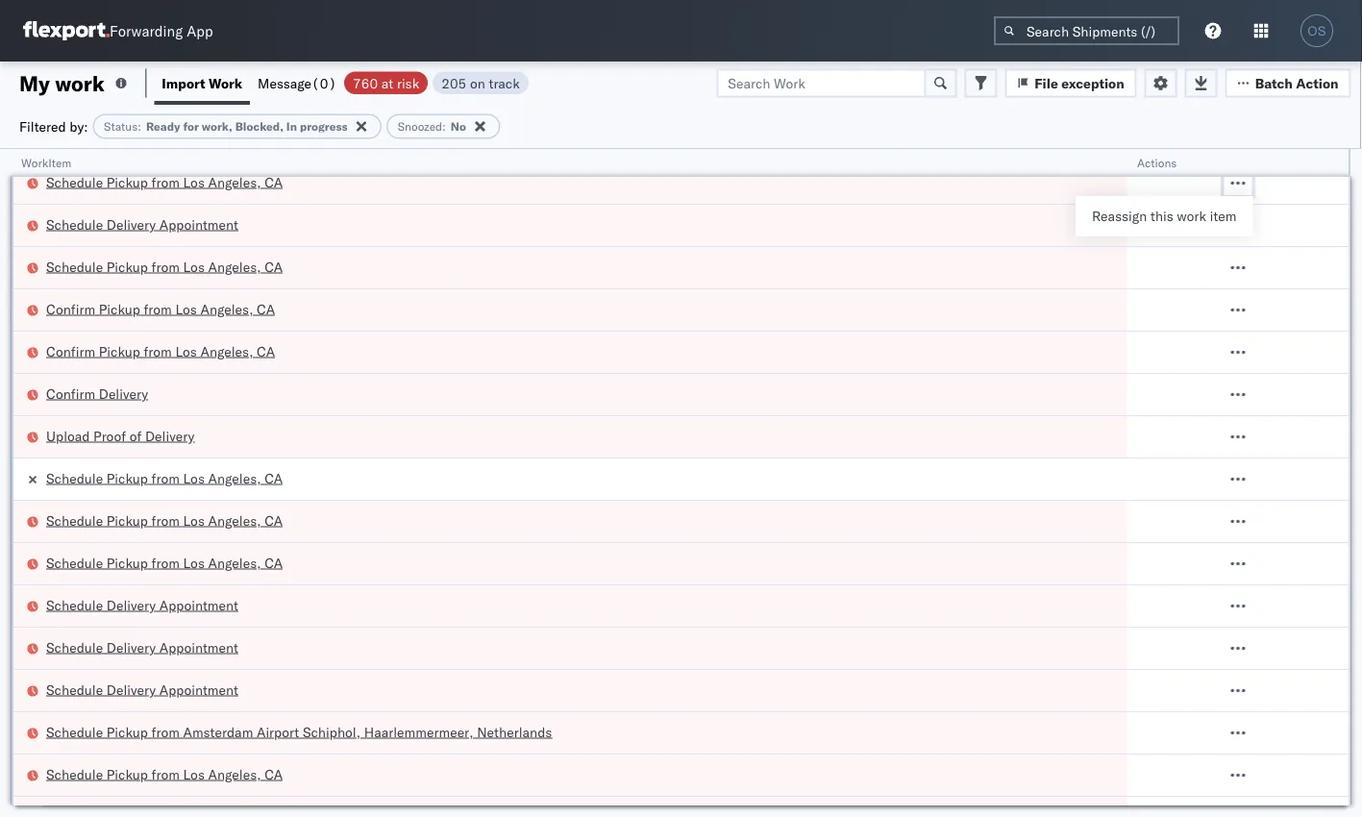 Task type: locate. For each thing, give the bounding box(es) containing it.
upload
[[46, 131, 90, 148], [46, 427, 90, 444]]

resize handle column header
[[1104, 149, 1127, 817], [1326, 149, 1349, 817]]

: left no
[[442, 119, 446, 134]]

from for second schedule pickup from los angeles, ca link from the bottom
[[151, 554, 180, 571]]

from for third schedule pickup from los angeles, ca link from the bottom of the page
[[151, 512, 180, 529]]

205 on track
[[441, 75, 520, 91]]

appointment for 2nd schedule delivery appointment "button"'s schedule delivery appointment 'link'
[[159, 596, 238, 613]]

schedule for second schedule pickup from los angeles, ca link from the top
[[46, 258, 103, 275]]

from
[[151, 174, 180, 190], [151, 258, 180, 275], [144, 300, 172, 317], [144, 343, 172, 360], [151, 470, 180, 486], [151, 512, 180, 529], [151, 554, 180, 571], [151, 723, 180, 740], [151, 766, 180, 782]]

0 vertical spatial work
[[55, 70, 105, 96]]

ca
[[265, 174, 283, 190], [265, 258, 283, 275], [257, 300, 275, 317], [257, 343, 275, 360], [265, 470, 283, 486], [265, 512, 283, 529], [265, 554, 283, 571], [265, 766, 283, 782]]

7 schedule from the top
[[46, 596, 103, 613]]

3 confirm from the top
[[46, 385, 95, 402]]

confirm
[[46, 300, 95, 317], [46, 343, 95, 360], [46, 385, 95, 402]]

for
[[183, 119, 199, 134]]

5 schedule from the top
[[46, 512, 103, 529]]

haarlemmermeer,
[[364, 723, 473, 740]]

6 schedule pickup from los angeles, ca from the top
[[46, 766, 283, 782]]

forwarding
[[110, 22, 183, 40]]

9 schedule from the top
[[46, 681, 103, 698]]

2 schedule from the top
[[46, 216, 103, 233]]

1 schedule delivery appointment button from the top
[[46, 215, 238, 236]]

work up by:
[[55, 70, 105, 96]]

batch action button
[[1225, 69, 1351, 98]]

upload proof of delivery
[[46, 427, 195, 444]]

1 horizontal spatial work
[[1177, 208, 1206, 224]]

6 schedule from the top
[[46, 554, 103, 571]]

documents
[[216, 131, 285, 148]]

forwarding app
[[110, 22, 213, 40]]

schedule pickup from los angeles, ca for third schedule pickup from los angeles, ca link from the bottom of the page
[[46, 512, 283, 529]]

schedule delivery appointment button
[[46, 215, 238, 236], [46, 596, 238, 617], [46, 638, 238, 659], [46, 680, 238, 701]]

1 appointment from the top
[[159, 216, 238, 233]]

angeles, for 3rd schedule pickup from los angeles, ca button from the bottom
[[208, 512, 261, 529]]

actions
[[1137, 155, 1177, 170]]

workitem
[[21, 155, 71, 170]]

760
[[353, 75, 378, 91]]

customs
[[93, 131, 147, 148]]

1 resize handle column header from the left
[[1104, 149, 1127, 817]]

angeles, for 2nd confirm pickup from los angeles, ca button from the bottom
[[200, 300, 253, 317]]

confirm delivery button
[[46, 384, 148, 405]]

4 schedule pickup from los angeles, ca link from the top
[[46, 511, 283, 530]]

3 schedule from the top
[[46, 258, 103, 275]]

2 schedule delivery appointment button from the top
[[46, 596, 238, 617]]

11 schedule from the top
[[46, 766, 103, 782]]

schedule pickup from los angeles, ca link
[[46, 173, 283, 192], [46, 257, 283, 276], [46, 469, 283, 488], [46, 511, 283, 530], [46, 553, 283, 572], [46, 765, 283, 784]]

0 horizontal spatial work
[[55, 70, 105, 96]]

ca for second schedule pickup from los angeles, ca link from the bottom
[[265, 554, 283, 571]]

4 schedule delivery appointment link from the top
[[46, 680, 238, 699]]

by:
[[70, 118, 88, 135]]

0 vertical spatial upload
[[46, 131, 90, 148]]

: for status
[[138, 119, 141, 134]]

angeles,
[[208, 174, 261, 190], [208, 258, 261, 275], [200, 300, 253, 317], [200, 343, 253, 360], [208, 470, 261, 486], [208, 512, 261, 529], [208, 554, 261, 571], [208, 766, 261, 782]]

confirm pickup from los angeles, ca button
[[46, 299, 275, 321], [46, 342, 275, 363]]

1 confirm pickup from los angeles, ca link from the top
[[46, 299, 275, 319]]

5 schedule pickup from los angeles, ca from the top
[[46, 554, 283, 571]]

3 appointment from the top
[[159, 639, 238, 656]]

1 schedule from the top
[[46, 174, 103, 190]]

760 at risk
[[353, 75, 419, 91]]

2 schedule delivery appointment link from the top
[[46, 596, 238, 615]]

1 horizontal spatial :
[[442, 119, 446, 134]]

schedule pickup from los angeles, ca for second schedule pickup from los angeles, ca link from the bottom
[[46, 554, 283, 571]]

0 vertical spatial confirm pickup from los angeles, ca
[[46, 300, 275, 317]]

1 vertical spatial upload
[[46, 427, 90, 444]]

appointment for schedule delivery appointment 'link' related to third schedule delivery appointment "button" from the top
[[159, 639, 238, 656]]

los
[[183, 174, 205, 190], [183, 258, 205, 275], [175, 300, 197, 317], [175, 343, 197, 360], [183, 470, 205, 486], [183, 512, 205, 529], [183, 554, 205, 571], [183, 766, 205, 782]]

3 schedule pickup from los angeles, ca button from the top
[[46, 511, 283, 532]]

from for second schedule pickup from los angeles, ca link from the top
[[151, 258, 180, 275]]

schedule pickup from los angeles, ca for second schedule pickup from los angeles, ca link from the top
[[46, 258, 283, 275]]

schedule pickup from los angeles, ca button
[[46, 173, 283, 194], [46, 257, 283, 278], [46, 511, 283, 532], [46, 553, 283, 574], [46, 765, 283, 786]]

ca for 3rd schedule pickup from los angeles, ca link
[[265, 470, 283, 486]]

schedule for schedule delivery appointment 'link' corresponding to 4th schedule delivery appointment "button" from the bottom
[[46, 216, 103, 233]]

confirm delivery
[[46, 385, 148, 402]]

4 appointment from the top
[[159, 681, 238, 698]]

0 vertical spatial confirm
[[46, 300, 95, 317]]

upload left "proof"
[[46, 427, 90, 444]]

pickup
[[107, 174, 148, 190], [107, 258, 148, 275], [99, 300, 140, 317], [99, 343, 140, 360], [107, 470, 148, 486], [107, 512, 148, 529], [107, 554, 148, 571], [107, 723, 148, 740], [107, 766, 148, 782]]

1 vertical spatial confirm pickup from los angeles, ca link
[[46, 342, 275, 361]]

upload customs clearance documents button
[[46, 130, 285, 151]]

flexport. image
[[23, 21, 110, 40]]

3 schedule pickup from los angeles, ca from the top
[[46, 470, 283, 486]]

1 confirm pickup from los angeles, ca button from the top
[[46, 299, 275, 321]]

2 : from the left
[[442, 119, 446, 134]]

confirm pickup from los angeles, ca link
[[46, 299, 275, 319], [46, 342, 275, 361]]

schedule
[[46, 174, 103, 190], [46, 216, 103, 233], [46, 258, 103, 275], [46, 470, 103, 486], [46, 512, 103, 529], [46, 554, 103, 571], [46, 596, 103, 613], [46, 639, 103, 656], [46, 681, 103, 698], [46, 723, 103, 740], [46, 766, 103, 782]]

0 vertical spatial confirm pickup from los angeles, ca link
[[46, 299, 275, 319]]

reassign this work item
[[1092, 208, 1237, 224]]

: for snoozed
[[442, 119, 446, 134]]

schedule inside button
[[46, 723, 103, 740]]

in
[[286, 119, 297, 134]]

from inside button
[[151, 723, 180, 740]]

status : ready for work, blocked, in progress
[[104, 119, 348, 134]]

1 schedule delivery appointment link from the top
[[46, 215, 238, 234]]

schedule delivery appointment
[[46, 216, 238, 233], [46, 596, 238, 613], [46, 639, 238, 656], [46, 681, 238, 698]]

schedule pickup from los angeles, ca for first schedule pickup from los angeles, ca link
[[46, 174, 283, 190]]

1 vertical spatial work
[[1177, 208, 1206, 224]]

schedule pickup from los angeles, ca for 3rd schedule pickup from los angeles, ca link
[[46, 470, 283, 486]]

1 schedule pickup from los angeles, ca from the top
[[46, 174, 283, 190]]

schedule for third schedule pickup from los angeles, ca link from the bottom of the page
[[46, 512, 103, 529]]

schedule delivery appointment link
[[46, 215, 238, 234], [46, 596, 238, 615], [46, 638, 238, 657], [46, 680, 238, 699]]

10 schedule from the top
[[46, 723, 103, 740]]

2 upload from the top
[[46, 427, 90, 444]]

schedule for schedule delivery appointment 'link' related to third schedule delivery appointment "button" from the top
[[46, 639, 103, 656]]

0 vertical spatial confirm pickup from los angeles, ca button
[[46, 299, 275, 321]]

my work
[[19, 70, 105, 96]]

work
[[55, 70, 105, 96], [1177, 208, 1206, 224]]

ca for the confirm pickup from los angeles, ca link related to 2nd confirm pickup from los angeles, ca button from the bottom
[[257, 300, 275, 317]]

filtered
[[19, 118, 66, 135]]

schedule for second schedule pickup from los angeles, ca link from the bottom
[[46, 554, 103, 571]]

8 schedule from the top
[[46, 639, 103, 656]]

upload up workitem
[[46, 131, 90, 148]]

os button
[[1295, 9, 1339, 53]]

4 schedule pickup from los angeles, ca from the top
[[46, 512, 283, 529]]

0 horizontal spatial resize handle column header
[[1104, 149, 1127, 817]]

blocked,
[[235, 119, 283, 134]]

: left ready on the top of page
[[138, 119, 141, 134]]

workitem button
[[12, 151, 1108, 170]]

angeles, for 1st schedule pickup from los angeles, ca button from the bottom of the page
[[208, 766, 261, 782]]

confirm pickup from los angeles, ca link for first confirm pickup from los angeles, ca button from the bottom of the page
[[46, 342, 275, 361]]

at
[[381, 75, 393, 91]]

confirm pickup from los angeles, ca
[[46, 300, 275, 317], [46, 343, 275, 360]]

4 schedule from the top
[[46, 470, 103, 486]]

0 horizontal spatial :
[[138, 119, 141, 134]]

1 horizontal spatial resize handle column header
[[1326, 149, 1349, 817]]

2 vertical spatial confirm
[[46, 385, 95, 402]]

no
[[451, 119, 466, 134]]

3 schedule pickup from los angeles, ca link from the top
[[46, 469, 283, 488]]

2 schedule pickup from los angeles, ca link from the top
[[46, 257, 283, 276]]

1 upload from the top
[[46, 131, 90, 148]]

forwarding app link
[[23, 21, 213, 40]]

1 vertical spatial confirm
[[46, 343, 95, 360]]

1 : from the left
[[138, 119, 141, 134]]

confirm pickup from los angeles, ca link for 2nd confirm pickup from los angeles, ca button from the bottom
[[46, 299, 275, 319]]

schedule delivery appointment link for 4th schedule delivery appointment "button" from the bottom
[[46, 215, 238, 234]]

schedule for schedule pickup from amsterdam airport schiphol, haarlemmermeer, netherlands link
[[46, 723, 103, 740]]

file exception button
[[1005, 69, 1137, 98], [1005, 69, 1137, 98]]

pickup inside button
[[107, 723, 148, 740]]

2 schedule delivery appointment from the top
[[46, 596, 238, 613]]

3 schedule delivery appointment link from the top
[[46, 638, 238, 657]]

schedule pickup from los angeles, ca
[[46, 174, 283, 190], [46, 258, 283, 275], [46, 470, 283, 486], [46, 512, 283, 529], [46, 554, 283, 571], [46, 766, 283, 782]]

2 schedule pickup from los angeles, ca from the top
[[46, 258, 283, 275]]

2 appointment from the top
[[159, 596, 238, 613]]

2 confirm pickup from los angeles, ca link from the top
[[46, 342, 275, 361]]

confirm inside button
[[46, 385, 95, 402]]

filtered by:
[[19, 118, 88, 135]]

app
[[187, 22, 213, 40]]

schedule for 2nd schedule delivery appointment "button"'s schedule delivery appointment 'link'
[[46, 596, 103, 613]]

1 vertical spatial confirm pickup from los angeles, ca button
[[46, 342, 275, 363]]

delivery
[[107, 216, 156, 233], [99, 385, 148, 402], [145, 427, 195, 444], [107, 596, 156, 613], [107, 639, 156, 656], [107, 681, 156, 698]]

2 confirm pickup from los angeles, ca button from the top
[[46, 342, 275, 363]]

ca for 1st schedule pickup from los angeles, ca link from the bottom
[[265, 766, 283, 782]]

schiphol,
[[303, 723, 361, 740]]

1 vertical spatial confirm pickup from los angeles, ca
[[46, 343, 275, 360]]

upload for upload proof of delivery
[[46, 427, 90, 444]]

appointment
[[159, 216, 238, 233], [159, 596, 238, 613], [159, 639, 238, 656], [159, 681, 238, 698]]

work right this
[[1177, 208, 1206, 224]]

clearance
[[151, 131, 212, 148]]

import work
[[162, 75, 242, 91]]

2 schedule pickup from los angeles, ca button from the top
[[46, 257, 283, 278]]

:
[[138, 119, 141, 134], [442, 119, 446, 134]]



Task type: describe. For each thing, give the bounding box(es) containing it.
angeles, for fifth schedule pickup from los angeles, ca button from the bottom
[[208, 174, 261, 190]]

netherlands
[[477, 723, 552, 740]]

1 schedule pickup from los angeles, ca button from the top
[[46, 173, 283, 194]]

import work button
[[154, 62, 250, 105]]

1 confirm from the top
[[46, 300, 95, 317]]

snoozed
[[398, 119, 442, 134]]

file
[[1035, 75, 1058, 91]]

schedule pickup from los angeles, ca for 1st schedule pickup from los angeles, ca link from the bottom
[[46, 766, 283, 782]]

of
[[129, 427, 142, 444]]

from for first schedule pickup from los angeles, ca link
[[151, 174, 180, 190]]

2 confirm from the top
[[46, 343, 95, 360]]

confirm delivery link
[[46, 384, 148, 403]]

appointment for schedule delivery appointment 'link' associated with 1st schedule delivery appointment "button" from the bottom
[[159, 681, 238, 698]]

exception
[[1061, 75, 1124, 91]]

on
[[470, 75, 485, 91]]

ca for third schedule pickup from los angeles, ca link from the bottom of the page
[[265, 512, 283, 529]]

ca for second schedule pickup from los angeles, ca link from the top
[[265, 258, 283, 275]]

schedule for schedule delivery appointment 'link' associated with 1st schedule delivery appointment "button" from the bottom
[[46, 681, 103, 698]]

work,
[[202, 119, 232, 134]]

ca for the confirm pickup from los angeles, ca link related to first confirm pickup from los angeles, ca button from the bottom of the page
[[257, 343, 275, 360]]

ca for first schedule pickup from los angeles, ca link
[[265, 174, 283, 190]]

schedule delivery appointment link for third schedule delivery appointment "button" from the top
[[46, 638, 238, 657]]

batch action
[[1255, 75, 1339, 91]]

5 schedule pickup from los angeles, ca button from the top
[[46, 765, 283, 786]]

schedule pickup from amsterdam airport schiphol, haarlemmermeer, netherlands
[[46, 723, 552, 740]]

amsterdam
[[183, 723, 253, 740]]

ready
[[146, 119, 180, 134]]

risk
[[397, 75, 419, 91]]

schedule delivery appointment link for 1st schedule delivery appointment "button" from the bottom
[[46, 680, 238, 699]]

schedule for 3rd schedule pickup from los angeles, ca link
[[46, 470, 103, 486]]

Search Work text field
[[716, 69, 926, 98]]

file exception
[[1035, 75, 1124, 91]]

1 schedule delivery appointment from the top
[[46, 216, 238, 233]]

progress
[[300, 119, 348, 134]]

schedule for 1st schedule pickup from los angeles, ca link from the bottom
[[46, 766, 103, 782]]

3 schedule delivery appointment from the top
[[46, 639, 238, 656]]

appointment for schedule delivery appointment 'link' corresponding to 4th schedule delivery appointment "button" from the bottom
[[159, 216, 238, 233]]

track
[[489, 75, 520, 91]]

from for 3rd schedule pickup from los angeles, ca link
[[151, 470, 180, 486]]

angeles, for second schedule pickup from los angeles, ca button from the top
[[208, 258, 261, 275]]

(0)
[[311, 75, 337, 91]]

my
[[19, 70, 50, 96]]

proof
[[93, 427, 126, 444]]

message (0)
[[258, 75, 337, 91]]

4 schedule delivery appointment from the top
[[46, 681, 238, 698]]

message
[[258, 75, 311, 91]]

angeles, for fourth schedule pickup from los angeles, ca button from the top
[[208, 554, 261, 571]]

6 schedule pickup from los angeles, ca link from the top
[[46, 765, 283, 784]]

205
[[441, 75, 466, 91]]

from for 1st schedule pickup from los angeles, ca link from the bottom
[[151, 766, 180, 782]]

upload proof of delivery button
[[46, 426, 195, 447]]

4 schedule delivery appointment button from the top
[[46, 680, 238, 701]]

work
[[209, 75, 242, 91]]

Search Shipments (/) text field
[[994, 16, 1180, 45]]

batch
[[1255, 75, 1293, 91]]

import
[[162, 75, 205, 91]]

1 schedule pickup from los angeles, ca link from the top
[[46, 173, 283, 192]]

from for schedule pickup from amsterdam airport schiphol, haarlemmermeer, netherlands link
[[151, 723, 180, 740]]

upload for upload customs clearance documents
[[46, 131, 90, 148]]

3 schedule delivery appointment button from the top
[[46, 638, 238, 659]]

action
[[1296, 75, 1339, 91]]

5 schedule pickup from los angeles, ca link from the top
[[46, 553, 283, 572]]

status
[[104, 119, 138, 134]]

angeles, for first confirm pickup from los angeles, ca button from the bottom of the page
[[200, 343, 253, 360]]

upload proof of delivery link
[[46, 426, 195, 446]]

1 confirm pickup from los angeles, ca from the top
[[46, 300, 275, 317]]

airport
[[257, 723, 299, 740]]

item
[[1210, 208, 1237, 224]]

4 schedule pickup from los angeles, ca button from the top
[[46, 553, 283, 574]]

2 resize handle column header from the left
[[1326, 149, 1349, 817]]

schedule delivery appointment link for 2nd schedule delivery appointment "button"
[[46, 596, 238, 615]]

this
[[1151, 208, 1174, 224]]

os
[[1308, 24, 1326, 38]]

upload customs clearance documents link
[[46, 130, 285, 149]]

2 confirm pickup from los angeles, ca from the top
[[46, 343, 275, 360]]

schedule pickup from amsterdam airport schiphol, haarlemmermeer, netherlands button
[[46, 722, 552, 744]]

schedule pickup from amsterdam airport schiphol, haarlemmermeer, netherlands link
[[46, 722, 552, 742]]

schedule for first schedule pickup from los angeles, ca link
[[46, 174, 103, 190]]

reassign
[[1092, 208, 1147, 224]]

upload customs clearance documents
[[46, 131, 285, 148]]

snoozed : no
[[398, 119, 466, 134]]



Task type: vqa. For each thing, say whether or not it's contained in the screenshot.
the Client Order button to the left
no



